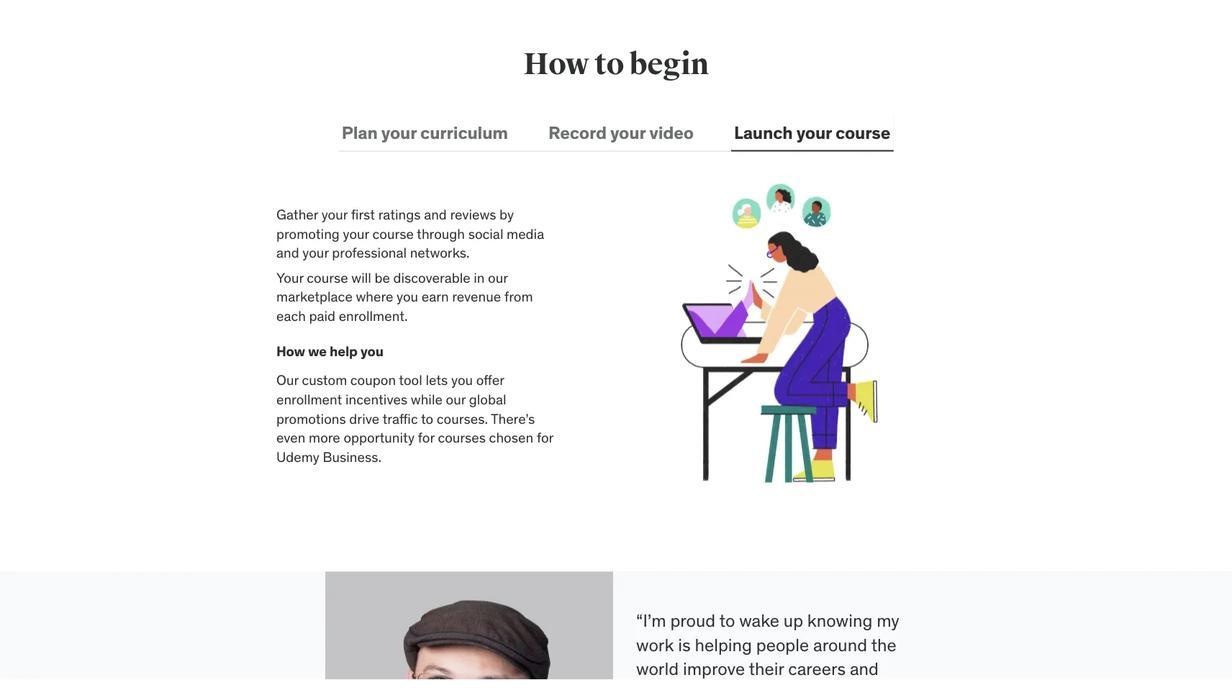 Task type: describe. For each thing, give the bounding box(es) containing it.
to inside "i'm proud to wake up knowing my work is helping people around the world improve their careers a
[[720, 610, 736, 632]]

helping
[[695, 635, 753, 656]]

more
[[309, 429, 340, 446]]

we
[[308, 342, 327, 360]]

how for how to begin
[[524, 46, 589, 83]]

first
[[351, 206, 375, 223]]

you inside your course will be discoverable in our marketplace where you earn revenue from each paid enrollment.
[[397, 288, 419, 305]]

your for record
[[611, 122, 646, 143]]

course inside button
[[836, 122, 891, 143]]

world
[[637, 659, 679, 680]]

video
[[650, 122, 694, 143]]

your down 'first'
[[343, 225, 369, 242]]

custom
[[302, 372, 347, 389]]

0 vertical spatial to
[[595, 46, 624, 83]]

your for plan
[[382, 122, 417, 143]]

record your video button
[[546, 116, 697, 150]]

careers
[[789, 659, 846, 680]]

from
[[505, 288, 533, 305]]

offer
[[477, 372, 505, 389]]

proud
[[671, 610, 716, 632]]

opportunity
[[344, 429, 415, 446]]

courses
[[438, 429, 486, 446]]

the
[[872, 635, 897, 656]]

tab list containing plan your curriculum
[[339, 116, 894, 152]]

in
[[474, 269, 485, 286]]

their
[[749, 659, 785, 680]]

marketplace
[[277, 288, 353, 305]]

"i'm
[[637, 610, 667, 632]]

wake
[[740, 610, 780, 632]]

earn
[[422, 288, 449, 305]]

curriculum
[[421, 122, 508, 143]]

while
[[411, 391, 443, 408]]

plan your curriculum
[[342, 122, 508, 143]]

1 for from the left
[[418, 429, 435, 446]]

your down promoting
[[303, 244, 329, 261]]

media
[[507, 225, 545, 242]]

to inside 'our custom coupon tool lets you offer enrollment incentives while our global promotions drive traffic to courses. there's even more opportunity for courses chosen for udemy business.'
[[421, 410, 434, 427]]

gather your first ratings and reviews by promoting your course through social media and your professional networks.
[[277, 206, 545, 261]]

reviews
[[450, 206, 497, 223]]

0 horizontal spatial you
[[361, 342, 384, 360]]

paid
[[309, 307, 336, 325]]

our
[[277, 372, 299, 389]]

my
[[877, 610, 900, 632]]

lets
[[426, 372, 448, 389]]

people
[[757, 635, 810, 656]]

enrollment
[[277, 391, 342, 408]]

promoting
[[277, 225, 340, 242]]

launch your course button
[[732, 116, 894, 150]]

2 for from the left
[[537, 429, 554, 446]]

improve
[[683, 659, 745, 680]]

how we help you
[[277, 342, 384, 360]]

"i'm proud to wake up knowing my work is helping people around the world improve their careers a
[[637, 610, 919, 681]]

ratings
[[379, 206, 421, 223]]

course inside 'gather your first ratings and reviews by promoting your course through social media and your professional networks.'
[[373, 225, 414, 242]]

revenue
[[452, 288, 501, 305]]

course inside your course will be discoverable in our marketplace where you earn revenue from each paid enrollment.
[[307, 269, 348, 286]]



Task type: vqa. For each thing, say whether or not it's contained in the screenshot.
work
yes



Task type: locate. For each thing, give the bounding box(es) containing it.
begin
[[630, 46, 709, 83]]

1 vertical spatial how
[[277, 342, 305, 360]]

traffic
[[383, 410, 418, 427]]

your
[[382, 122, 417, 143], [611, 122, 646, 143], [797, 122, 832, 143], [322, 206, 348, 223], [343, 225, 369, 242], [303, 244, 329, 261]]

where
[[356, 288, 394, 305]]

each
[[277, 307, 306, 325]]

to up helping
[[720, 610, 736, 632]]

record your video
[[549, 122, 694, 143]]

1 horizontal spatial for
[[537, 429, 554, 446]]

1 vertical spatial and
[[277, 244, 299, 261]]

knowing
[[808, 610, 873, 632]]

to left the begin at right
[[595, 46, 624, 83]]

0 vertical spatial you
[[397, 288, 419, 305]]

enrollment.
[[339, 307, 408, 325]]

0 horizontal spatial how
[[277, 342, 305, 360]]

course
[[836, 122, 891, 143], [373, 225, 414, 242], [307, 269, 348, 286]]

your right launch
[[797, 122, 832, 143]]

record
[[549, 122, 607, 143]]

help
[[330, 342, 358, 360]]

tab list
[[339, 116, 894, 152]]

how for how we help you
[[277, 342, 305, 360]]

business.
[[323, 448, 382, 466]]

1 horizontal spatial you
[[397, 288, 419, 305]]

udemy
[[277, 448, 320, 466]]

for right chosen
[[537, 429, 554, 446]]

2 horizontal spatial to
[[720, 610, 736, 632]]

your left video
[[611, 122, 646, 143]]

our inside your course will be discoverable in our marketplace where you earn revenue from each paid enrollment.
[[488, 269, 508, 286]]

tool
[[399, 372, 423, 389]]

you right help
[[361, 342, 384, 360]]

you left the earn
[[397, 288, 419, 305]]

launch
[[735, 122, 793, 143]]

for
[[418, 429, 435, 446], [537, 429, 554, 446]]

1 horizontal spatial how
[[524, 46, 589, 83]]

plan your curriculum button
[[339, 116, 511, 150]]

around
[[814, 635, 868, 656]]

work
[[637, 635, 674, 656]]

how
[[524, 46, 589, 83], [277, 342, 305, 360]]

networks.
[[410, 244, 470, 261]]

your right the plan
[[382, 122, 417, 143]]

2 vertical spatial to
[[720, 610, 736, 632]]

promotions
[[277, 410, 346, 427]]

incentives
[[346, 391, 408, 408]]

you inside 'our custom coupon tool lets you offer enrollment incentives while our global promotions drive traffic to courses. there's even more opportunity for courses chosen for udemy business.'
[[452, 372, 473, 389]]

by
[[500, 206, 514, 223]]

2 horizontal spatial course
[[836, 122, 891, 143]]

your left 'first'
[[322, 206, 348, 223]]

your for launch
[[797, 122, 832, 143]]

1 vertical spatial course
[[373, 225, 414, 242]]

drive
[[350, 410, 380, 427]]

1 horizontal spatial our
[[488, 269, 508, 286]]

0 horizontal spatial our
[[446, 391, 466, 408]]

our custom coupon tool lets you offer enrollment incentives while our global promotions drive traffic to courses. there's even more opportunity for courses chosen for udemy business.
[[277, 372, 554, 466]]

how left we
[[277, 342, 305, 360]]

you right lets
[[452, 372, 473, 389]]

chosen
[[489, 429, 534, 446]]

gather
[[277, 206, 318, 223]]

0 vertical spatial course
[[836, 122, 891, 143]]

1 vertical spatial to
[[421, 410, 434, 427]]

courses.
[[437, 410, 488, 427]]

even
[[277, 429, 306, 446]]

through
[[417, 225, 465, 242]]

to
[[595, 46, 624, 83], [421, 410, 434, 427], [720, 610, 736, 632]]

2 vertical spatial you
[[452, 372, 473, 389]]

0 vertical spatial how
[[524, 46, 589, 83]]

2 horizontal spatial you
[[452, 372, 473, 389]]

1 horizontal spatial and
[[424, 206, 447, 223]]

social
[[469, 225, 504, 242]]

your course will be discoverable in our marketplace where you earn revenue from each paid enrollment.
[[277, 269, 533, 325]]

our
[[488, 269, 508, 286], [446, 391, 466, 408]]

you
[[397, 288, 419, 305], [361, 342, 384, 360], [452, 372, 473, 389]]

and
[[424, 206, 447, 223], [277, 244, 299, 261]]

our inside 'our custom coupon tool lets you offer enrollment incentives while our global promotions drive traffic to courses. there's even more opportunity for courses chosen for udemy business.'
[[446, 391, 466, 408]]

0 vertical spatial our
[[488, 269, 508, 286]]

how up record
[[524, 46, 589, 83]]

discoverable
[[394, 269, 471, 286]]

0 horizontal spatial course
[[307, 269, 348, 286]]

plan
[[342, 122, 378, 143]]

your
[[277, 269, 304, 286]]

0 horizontal spatial to
[[421, 410, 434, 427]]

there's
[[491, 410, 535, 427]]

1 horizontal spatial to
[[595, 46, 624, 83]]

our right in
[[488, 269, 508, 286]]

0 horizontal spatial and
[[277, 244, 299, 261]]

how to begin
[[524, 46, 709, 83]]

2 vertical spatial course
[[307, 269, 348, 286]]

professional
[[332, 244, 407, 261]]

1 vertical spatial our
[[446, 391, 466, 408]]

1 vertical spatial you
[[361, 342, 384, 360]]

global
[[469, 391, 507, 408]]

and up your
[[277, 244, 299, 261]]

be
[[375, 269, 390, 286]]

1 horizontal spatial course
[[373, 225, 414, 242]]

for down traffic
[[418, 429, 435, 446]]

our up courses.
[[446, 391, 466, 408]]

coupon
[[351, 372, 396, 389]]

and up through
[[424, 206, 447, 223]]

launch your course
[[735, 122, 891, 143]]

0 vertical spatial and
[[424, 206, 447, 223]]

will
[[352, 269, 372, 286]]

up
[[784, 610, 804, 632]]

0 horizontal spatial for
[[418, 429, 435, 446]]

to down while
[[421, 410, 434, 427]]

is
[[679, 635, 691, 656]]

your for gather
[[322, 206, 348, 223]]



